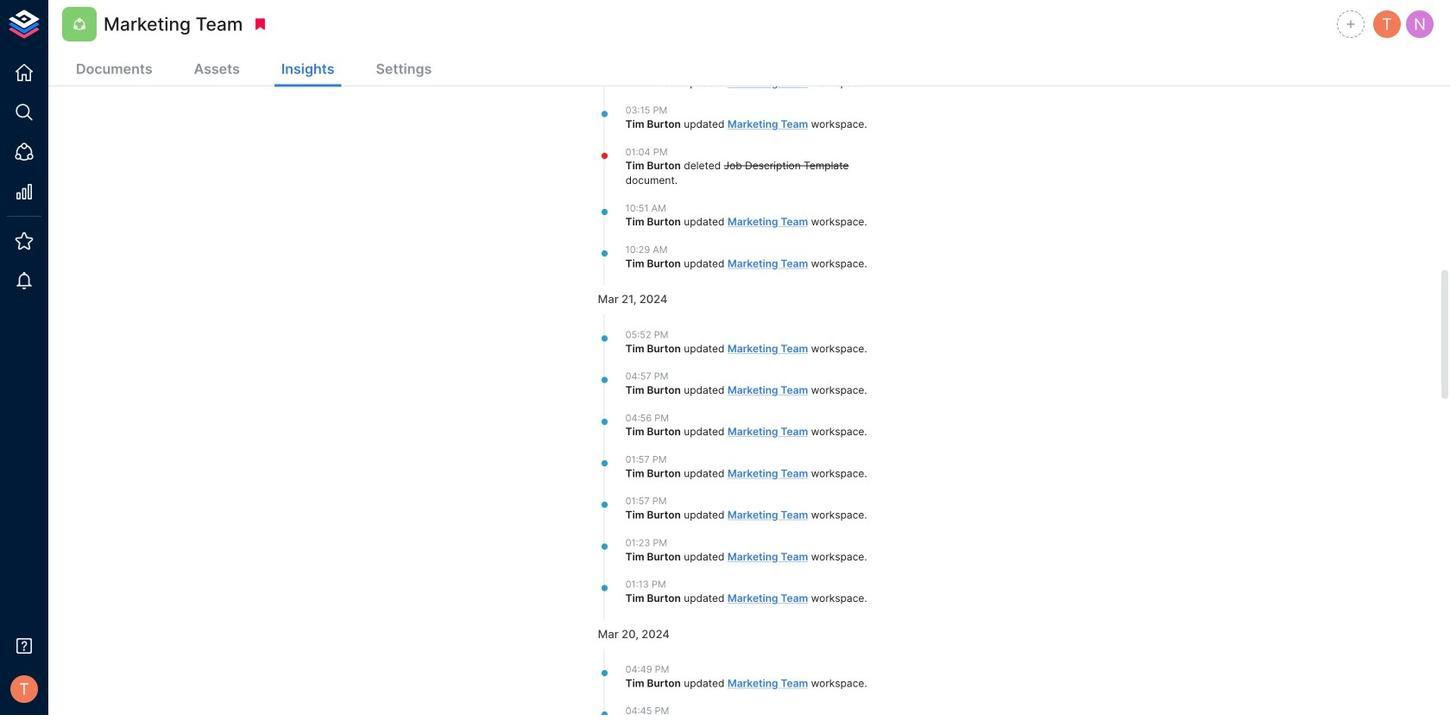 Task type: describe. For each thing, give the bounding box(es) containing it.
remove bookmark image
[[253, 16, 268, 32]]



Task type: vqa. For each thing, say whether or not it's contained in the screenshot.
Remove Bookmark "icon"
yes



